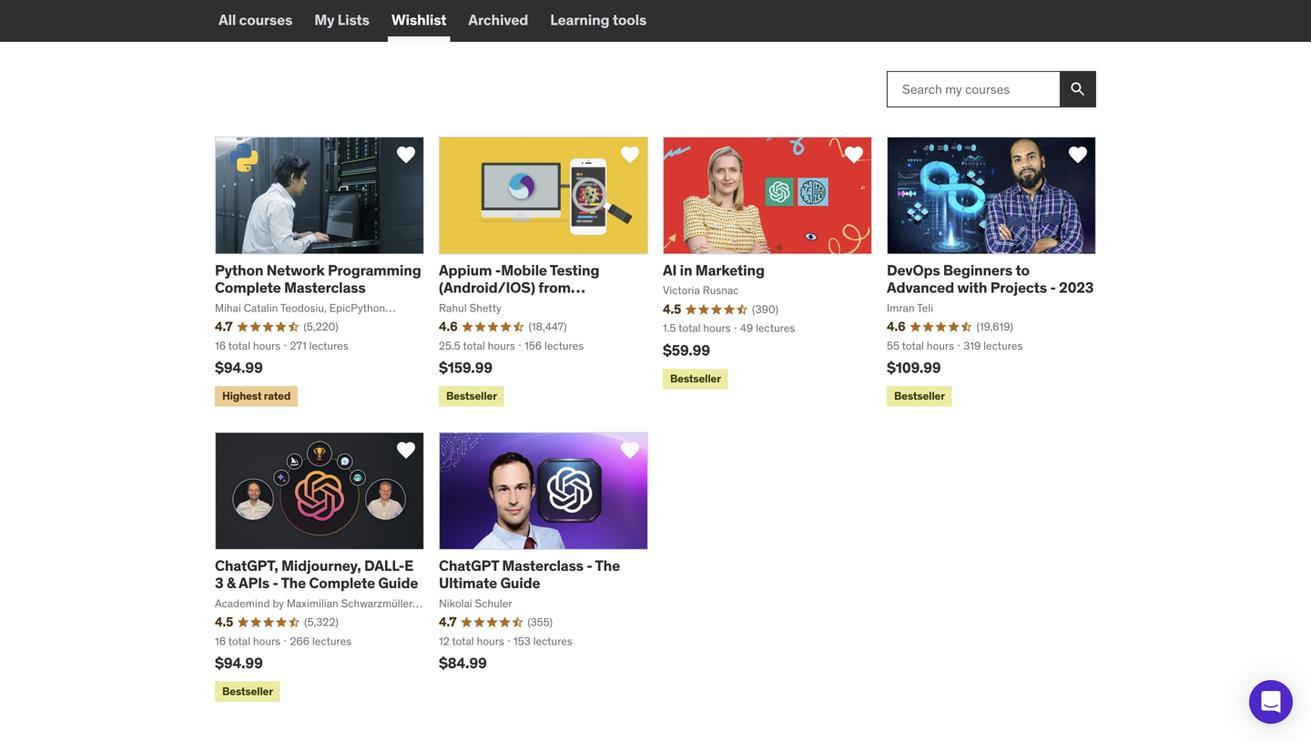 Task type: locate. For each thing, give the bounding box(es) containing it.
1 vertical spatial 4.7
[[439, 614, 457, 630]]

total down academy
[[228, 339, 250, 353]]

0 horizontal spatial complete
[[215, 278, 281, 297]]

156 lectures
[[525, 339, 584, 353]]

1 horizontal spatial maximilian
[[287, 596, 339, 610]]

programming
[[328, 261, 421, 279]]

masterclass inside "chatgpt masterclass - the ultimate guide nikolai schuler"
[[502, 556, 584, 575]]

0 vertical spatial 4.5
[[663, 301, 681, 317]]

- inside "chatgpt masterclass - the ultimate guide nikolai schuler"
[[587, 556, 593, 575]]

lectures down 390 reviews element
[[756, 321, 795, 335]]

highest
[[222, 389, 262, 403]]

1 4.6 from the left
[[439, 318, 458, 335]]

lists
[[338, 10, 370, 29]]

0 horizontal spatial 4.7
[[215, 318, 233, 335]]

16 total hours down academind
[[215, 634, 281, 648]]

2 guide from the left
[[500, 574, 540, 593]]

355 reviews element
[[528, 615, 553, 630]]

1 vertical spatial 16
[[215, 634, 226, 648]]

2 4.6 from the left
[[887, 318, 906, 335]]

0 vertical spatial 4.7
[[215, 318, 233, 335]]

4.6 for devops beginners to advanced with projects - 2023
[[887, 318, 906, 335]]

masterclass
[[284, 278, 366, 297], [502, 556, 584, 575]]

0 vertical spatial maximilian
[[287, 596, 339, 610]]

1 horizontal spatial guide
[[500, 574, 540, 593]]

0 vertical spatial 16
[[215, 339, 226, 353]]

156
[[525, 339, 542, 353]]

(android/ios)
[[439, 278, 535, 297]]

schuler
[[475, 596, 512, 610]]

complete
[[215, 278, 281, 297], [309, 574, 375, 593]]

1 guide from the left
[[378, 574, 418, 593]]

chatgpt masterclass - the ultimate guide link
[[439, 556, 620, 593]]

python
[[215, 261, 263, 279]]

16 total hours down academy
[[215, 339, 281, 353]]

courses
[[239, 10, 293, 29]]

hours for chatgpt masterclass - the ultimate guide
[[477, 634, 504, 648]]

highest rated
[[222, 389, 291, 403]]

the inside "chatgpt masterclass - the ultimate guide nikolai schuler"
[[595, 556, 620, 575]]

complete inside chatgpt, midjourney, dall-e 3 & apis - the complete guide academind by maximilian schwarzmüller, maximilian schwarzmüller, manuel lorenz
[[309, 574, 375, 593]]

bestseller down academind
[[222, 685, 273, 699]]

schwarzmüller, up 266
[[269, 612, 343, 626]]

remove from wishlist image
[[395, 144, 417, 166], [1067, 144, 1089, 166], [395, 439, 417, 461]]

lectures down 355 reviews element
[[533, 634, 573, 648]]

hours for python network programming complete masterclass
[[253, 339, 281, 353]]

lectures down 5322 reviews element
[[312, 634, 352, 648]]

4.6 for appium -mobile testing (android/ios) from scratch+frameworks
[[439, 318, 458, 335]]

$94.99 for &
[[215, 654, 263, 673]]

hours left 156
[[488, 339, 515, 353]]

guide inside "chatgpt masterclass - the ultimate guide nikolai schuler"
[[500, 574, 540, 593]]

$159.99
[[439, 359, 493, 377]]

$94.99 down academind
[[215, 654, 263, 673]]

guide
[[378, 574, 418, 593], [500, 574, 540, 593]]

2023
[[1059, 278, 1094, 297]]

bestseller down $59.99
[[670, 372, 721, 386]]

1 vertical spatial 4.5
[[215, 614, 233, 630]]

chatgpt
[[439, 556, 499, 575]]

2 $94.99 from the top
[[215, 654, 263, 673]]

1 vertical spatial 16 total hours
[[215, 634, 281, 648]]

0 horizontal spatial maximilian
[[215, 612, 267, 626]]

rusnac
[[703, 283, 739, 297]]

1 $94.99 from the top
[[215, 359, 263, 377]]

4.7
[[215, 318, 233, 335], [439, 614, 457, 630]]

guide up schuler
[[500, 574, 540, 593]]

4.5 down academind
[[215, 614, 233, 630]]

shetty
[[470, 301, 502, 315]]

hours left 49
[[703, 321, 731, 335]]

total right 12 at the left bottom
[[452, 634, 474, 648]]

4.7 down mihai
[[215, 318, 233, 335]]

1 horizontal spatial 4.5
[[663, 301, 681, 317]]

ai in marketing victoria rusnac
[[663, 261, 765, 297]]

teodosiu,
[[280, 301, 327, 315]]

all courses link
[[215, 0, 296, 42]]

1 vertical spatial complete
[[309, 574, 375, 593]]

guide up "lorenz" on the bottom left
[[378, 574, 418, 593]]

complete up "catalin"
[[215, 278, 281, 297]]

remove from wishlist image for chatgpt, midjourney, dall-e 3 & apis - the complete guide
[[395, 439, 417, 461]]

(19,619)
[[977, 320, 1014, 334]]

- inside chatgpt, midjourney, dall-e 3 & apis - the complete guide academind by maximilian schwarzmüller, maximilian schwarzmüller, manuel lorenz
[[273, 574, 278, 593]]

3
[[215, 574, 224, 593]]

1 vertical spatial $94.99
[[215, 654, 263, 673]]

victoria
[[663, 283, 700, 297]]

lectures down 19619 reviews element
[[984, 339, 1023, 353]]

2 16 total hours from the top
[[215, 634, 281, 648]]

remove from wishlist image for appium -mobile testing (android/ios) from scratch+frameworks
[[619, 144, 641, 166]]

devops beginners to advanced with projects - 2023 imran teli
[[887, 261, 1094, 315]]

appium
[[439, 261, 492, 279]]

4.6 down imran
[[887, 318, 906, 335]]

16 for &
[[215, 634, 226, 648]]

bestseller for $59.99
[[670, 372, 721, 386]]

remove from wishlist image for chatgpt masterclass - the ultimate guide
[[619, 439, 641, 461]]

wishlist
[[391, 10, 447, 29]]

hours
[[703, 321, 731, 335], [253, 339, 281, 353], [488, 339, 515, 353], [927, 339, 954, 353], [253, 634, 281, 648], [477, 634, 504, 648]]

ai in marketing link
[[663, 261, 765, 279]]

chatgpt,
[[215, 556, 278, 575]]

16 down academind
[[215, 634, 226, 648]]

25.5 total hours
[[439, 339, 515, 353]]

4.5 for chatgpt, midjourney, dall-e 3 & apis - the complete guide
[[215, 614, 233, 630]]

1 horizontal spatial 4.7
[[439, 614, 457, 630]]

&
[[227, 574, 236, 593]]

to
[[1016, 261, 1030, 279]]

beginners
[[943, 261, 1013, 279]]

0 vertical spatial complete
[[215, 278, 281, 297]]

rahul shetty
[[439, 301, 502, 315]]

16 total hours for apis
[[215, 634, 281, 648]]

maximilian down academind
[[215, 612, 267, 626]]

266
[[290, 634, 310, 648]]

schwarzmüller, up manuel on the left
[[341, 596, 415, 610]]

lectures for appium -mobile testing (android/ios) from scratch+frameworks
[[545, 339, 584, 353]]

0 horizontal spatial masterclass
[[284, 278, 366, 297]]

lectures down 18447 reviews element
[[545, 339, 584, 353]]

all courses
[[219, 10, 293, 29]]

$94.99 up highest
[[215, 359, 263, 377]]

1 vertical spatial maximilian
[[215, 612, 267, 626]]

0 horizontal spatial the
[[281, 574, 306, 593]]

1 horizontal spatial complete
[[309, 574, 375, 593]]

hours for chatgpt, midjourney, dall-e 3 & apis - the complete guide
[[253, 634, 281, 648]]

hours left the 153
[[477, 634, 504, 648]]

masterclass up (355)
[[502, 556, 584, 575]]

total for chatgpt masterclass - the ultimate guide
[[452, 634, 474, 648]]

hours left 271
[[253, 339, 281, 353]]

0 vertical spatial $94.99
[[215, 359, 263, 377]]

from
[[538, 278, 571, 297]]

18447 reviews element
[[529, 319, 567, 335]]

total right 1.5
[[679, 321, 701, 335]]

1 vertical spatial masterclass
[[502, 556, 584, 575]]

lectures down the 5220 reviews element
[[309, 339, 349, 353]]

16 down academy
[[215, 339, 226, 353]]

19619 reviews element
[[977, 319, 1014, 335]]

hours left 319
[[927, 339, 954, 353]]

0 vertical spatial masterclass
[[284, 278, 366, 297]]

4.5
[[663, 301, 681, 317], [215, 614, 233, 630]]

0 horizontal spatial guide
[[378, 574, 418, 593]]

nikolai
[[439, 596, 472, 610]]

masterclass up teodosiu,
[[284, 278, 366, 297]]

1 horizontal spatial 4.6
[[887, 318, 906, 335]]

total right 55
[[902, 339, 924, 353]]

4.6 up 25.5
[[439, 318, 458, 335]]

maximilian
[[287, 596, 339, 610], [215, 612, 267, 626]]

(355)
[[528, 615, 553, 629]]

$94.99 for mihai
[[215, 359, 263, 377]]

hours left 266
[[253, 634, 281, 648]]

0 horizontal spatial 4.6
[[439, 318, 458, 335]]

apis
[[239, 574, 269, 593]]

4.6
[[439, 318, 458, 335], [887, 318, 906, 335]]

total
[[679, 321, 701, 335], [228, 339, 250, 353], [463, 339, 485, 353], [902, 339, 924, 353], [228, 634, 250, 648], [452, 634, 474, 648]]

4.7 up 12 at the left bottom
[[439, 614, 457, 630]]

lorenz
[[384, 612, 417, 626]]

bestseller for $159.99
[[446, 389, 497, 403]]

1 horizontal spatial masterclass
[[502, 556, 584, 575]]

1 16 total hours from the top
[[215, 339, 281, 353]]

16
[[215, 339, 226, 353], [215, 634, 226, 648]]

bestseller down '$109.99'
[[894, 389, 945, 403]]

bestseller
[[670, 372, 721, 386], [446, 389, 497, 403], [894, 389, 945, 403], [222, 685, 273, 699]]

2 16 from the top
[[215, 634, 226, 648]]

lectures for chatgpt masterclass - the ultimate guide
[[533, 634, 573, 648]]

maximilian up the (5,322)
[[287, 596, 339, 610]]

total up $159.99
[[463, 339, 485, 353]]

wishlist link
[[388, 0, 450, 42]]

total down academind
[[228, 634, 250, 648]]

remove from wishlist image
[[619, 144, 641, 166], [843, 144, 865, 166], [619, 439, 641, 461]]

bestseller down $159.99
[[446, 389, 497, 403]]

0 vertical spatial 16 total hours
[[215, 339, 281, 353]]

hours for devops beginners to advanced with projects - 2023
[[927, 339, 954, 353]]

1 horizontal spatial the
[[595, 556, 620, 575]]

1 16 from the top
[[215, 339, 226, 353]]

total for appium -mobile testing (android/ios) from scratch+frameworks
[[463, 339, 485, 353]]

$94.99
[[215, 359, 263, 377], [215, 654, 263, 673]]

4.5 up 1.5
[[663, 301, 681, 317]]

complete up manuel on the left
[[309, 574, 375, 593]]

0 horizontal spatial 4.5
[[215, 614, 233, 630]]

the
[[595, 556, 620, 575], [281, 574, 306, 593]]

archived link
[[465, 0, 532, 42]]

complete inside python network programming complete masterclass mihai catalin teodosiu, epicpython academy
[[215, 278, 281, 297]]

lectures
[[756, 321, 795, 335], [309, 339, 349, 353], [545, 339, 584, 353], [984, 339, 1023, 353], [312, 634, 352, 648], [533, 634, 573, 648]]



Task type: describe. For each thing, give the bounding box(es) containing it.
1.5
[[663, 321, 676, 335]]

chatgpt, midjourney, dall-e 3 & apis - the complete guide academind by maximilian schwarzmüller, maximilian schwarzmüller, manuel lorenz
[[215, 556, 418, 626]]

16 for mihai
[[215, 339, 226, 353]]

scratch+frameworks
[[439, 296, 584, 314]]

- inside devops beginners to advanced with projects - 2023 imran teli
[[1050, 278, 1056, 297]]

appium -mobile testing (android/ios) from scratch+frameworks
[[439, 261, 600, 314]]

total for devops beginners to advanced with projects - 2023
[[902, 339, 924, 353]]

hours for ai in marketing
[[703, 321, 731, 335]]

learning tools link
[[547, 0, 650, 42]]

chatgpt masterclass - the ultimate guide nikolai schuler
[[439, 556, 620, 610]]

$109.99
[[887, 359, 941, 377]]

midjourney,
[[281, 556, 361, 575]]

total for python network programming complete masterclass
[[228, 339, 250, 353]]

my lists link
[[311, 0, 373, 42]]

my
[[314, 10, 334, 29]]

remove from wishlist image for devops beginners to advanced with projects - 2023
[[1067, 144, 1089, 166]]

$84.99
[[439, 654, 487, 673]]

lectures for python network programming complete masterclass
[[309, 339, 349, 353]]

search image
[[1069, 80, 1087, 98]]

manuel
[[346, 612, 381, 626]]

academind
[[215, 596, 270, 610]]

epicpython
[[329, 301, 385, 315]]

5322 reviews element
[[304, 615, 339, 630]]

remove from wishlist image for python network programming complete masterclass
[[395, 144, 417, 166]]

tools
[[613, 10, 647, 29]]

with
[[957, 278, 988, 297]]

archived
[[468, 10, 528, 29]]

390 reviews element
[[752, 302, 779, 317]]

(18,447)
[[529, 320, 567, 334]]

lectures for devops beginners to advanced with projects - 2023
[[984, 339, 1023, 353]]

teli
[[917, 301, 934, 315]]

ultimate
[[439, 574, 497, 593]]

bestseller for $109.99
[[894, 389, 945, 403]]

153
[[514, 634, 531, 648]]

1.5 total hours
[[663, 321, 731, 335]]

academy
[[215, 316, 260, 330]]

1 vertical spatial schwarzmüller,
[[269, 612, 343, 626]]

network
[[267, 261, 325, 279]]

learning
[[550, 10, 610, 29]]

advanced
[[887, 278, 954, 297]]

4.5 for ai in marketing
[[663, 301, 681, 317]]

12
[[439, 634, 450, 648]]

total for ai in marketing
[[679, 321, 701, 335]]

lectures for ai in marketing
[[756, 321, 795, 335]]

hours for appium -mobile testing (android/ios) from scratch+frameworks
[[488, 339, 515, 353]]

153 lectures
[[514, 634, 573, 648]]

by
[[273, 596, 284, 610]]

python network programming complete masterclass mihai catalin teodosiu, epicpython academy
[[215, 261, 421, 330]]

in
[[680, 261, 693, 279]]

appium -mobile testing (android/ios) from scratch+frameworks link
[[439, 261, 600, 314]]

bestseller for $94.99
[[222, 685, 273, 699]]

Search my courses text field
[[887, 71, 1060, 107]]

projects
[[991, 278, 1047, 297]]

55
[[887, 339, 900, 353]]

dall-
[[364, 556, 404, 575]]

55 total hours
[[887, 339, 954, 353]]

devops
[[887, 261, 940, 279]]

masterclass inside python network programming complete masterclass mihai catalin teodosiu, epicpython academy
[[284, 278, 366, 297]]

remove from wishlist image for ai in marketing
[[843, 144, 865, 166]]

testing
[[550, 261, 600, 279]]

e
[[404, 556, 414, 575]]

python network programming complete masterclass link
[[215, 261, 421, 297]]

mobile
[[501, 261, 547, 279]]

devops beginners to advanced with projects - 2023 link
[[887, 261, 1094, 297]]

49 lectures
[[740, 321, 795, 335]]

(5,220)
[[304, 320, 338, 334]]

rahul
[[439, 301, 467, 315]]

catalin
[[244, 301, 278, 315]]

learning tools
[[550, 10, 647, 29]]

the inside chatgpt, midjourney, dall-e 3 & apis - the complete guide academind by maximilian schwarzmüller, maximilian schwarzmüller, manuel lorenz
[[281, 574, 306, 593]]

25.5
[[439, 339, 461, 353]]

lectures for chatgpt, midjourney, dall-e 3 & apis - the complete guide
[[312, 634, 352, 648]]

319 lectures
[[964, 339, 1023, 353]]

(5,322)
[[304, 615, 339, 629]]

271
[[290, 339, 307, 353]]

chatgpt, midjourney, dall-e 3 & apis - the complete guide link
[[215, 556, 418, 593]]

49
[[740, 321, 753, 335]]

marketing
[[696, 261, 765, 279]]

all
[[219, 10, 236, 29]]

imran
[[887, 301, 915, 315]]

4.7 for chatgpt masterclass - the ultimate guide
[[439, 614, 457, 630]]

(390)
[[752, 302, 779, 316]]

total for chatgpt, midjourney, dall-e 3 & apis - the complete guide
[[228, 634, 250, 648]]

ai
[[663, 261, 677, 279]]

271 lectures
[[290, 339, 349, 353]]

266 lectures
[[290, 634, 352, 648]]

guide inside chatgpt, midjourney, dall-e 3 & apis - the complete guide academind by maximilian schwarzmüller, maximilian schwarzmüller, manuel lorenz
[[378, 574, 418, 593]]

mihai
[[215, 301, 241, 315]]

rated
[[264, 389, 291, 403]]

$59.99
[[663, 341, 710, 360]]

- inside "appium -mobile testing (android/ios) from scratch+frameworks"
[[495, 261, 501, 279]]

my lists
[[314, 10, 370, 29]]

16 total hours for catalin
[[215, 339, 281, 353]]

319
[[964, 339, 981, 353]]

5220 reviews element
[[304, 319, 338, 335]]

0 vertical spatial schwarzmüller,
[[341, 596, 415, 610]]

4.7 for python network programming complete masterclass
[[215, 318, 233, 335]]



Task type: vqa. For each thing, say whether or not it's contained in the screenshot.
12
yes



